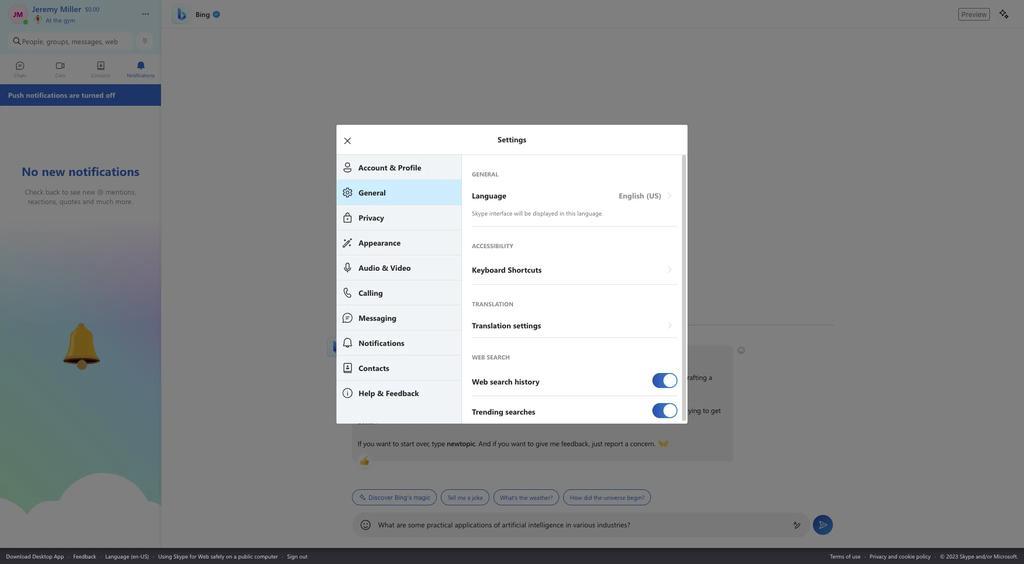 Task type: describe. For each thing, give the bounding box(es) containing it.
terms of use
[[831, 553, 861, 560]]

what's the weather?
[[500, 494, 553, 502]]

out
[[300, 553, 308, 560]]

trying
[[684, 406, 702, 416]]

0 vertical spatial for
[[607, 373, 615, 382]]

feedback,
[[562, 439, 591, 449]]

tell me a joke button
[[441, 490, 490, 506]]

you inside ask me any type of question, like finding vegan restaurants in cambridge, itinerary for your trip to europe or drafting a story for curious kids. in groups, remember to mention me with @bing. i'm an ai preview, so i'm still learning. sometimes i might say something weird. don't get mad at me, i'm just trying to get better! if you want to start over, type
[[364, 439, 375, 449]]

language
[[105, 553, 129, 560]]

europe
[[652, 373, 674, 382]]

question,
[[417, 373, 445, 382]]

general dialog
[[337, 124, 703, 426]]

or
[[675, 373, 682, 382]]

at the gym button
[[32, 14, 131, 24]]

using skype for web safely on a public computer link
[[158, 553, 278, 560]]

2 get from the left
[[711, 406, 721, 416]]

ask
[[358, 373, 369, 382]]

something
[[541, 406, 574, 416]]

2 want from the left
[[511, 439, 526, 449]]

hey, this is bing ! how can i help you today?
[[358, 351, 490, 360]]

don't
[[595, 406, 611, 416]]

restaurants
[[501, 373, 534, 382]]

what's the weather? button
[[494, 490, 560, 506]]

2 horizontal spatial of
[[846, 553, 851, 560]]

at the gym
[[44, 16, 75, 24]]

preview,
[[386, 406, 410, 416]]

weird.
[[575, 406, 593, 416]]

can
[[425, 351, 435, 360]]

sign out
[[287, 553, 308, 560]]

universe
[[604, 494, 626, 502]]

and
[[479, 439, 491, 449]]

what's
[[500, 494, 518, 502]]

me left any
[[370, 373, 380, 382]]

(en-
[[131, 553, 141, 560]]

if
[[493, 439, 497, 449]]

begin?
[[628, 494, 645, 502]]

web
[[198, 553, 209, 560]]

2 horizontal spatial the
[[594, 494, 603, 502]]

9:24
[[367, 337, 378, 345]]

a inside button
[[468, 494, 471, 502]]

am
[[380, 337, 389, 345]]

help
[[441, 351, 454, 360]]

skype
[[174, 553, 188, 560]]

at
[[640, 406, 646, 416]]

so
[[412, 406, 419, 416]]

industries?
[[598, 520, 631, 530]]

still
[[432, 406, 442, 416]]

ask me any type of question, like finding vegan restaurants in cambridge, itinerary for your trip to europe or drafting a story for curious kids. in groups, remember to mention me with @bing. i'm an ai preview, so i'm still learning. sometimes i might say something weird. don't get mad at me, i'm just trying to get better! if you want to start over, type
[[358, 373, 723, 449]]

1 horizontal spatial in
[[566, 520, 572, 530]]

how did the universe begin?
[[570, 494, 645, 502]]

sign
[[287, 553, 298, 560]]

language (en-us) link
[[105, 553, 149, 560]]

wednesday, november 8, 2023 heading
[[352, 314, 834, 332]]

remember
[[456, 384, 487, 393]]

2 horizontal spatial you
[[499, 439, 510, 449]]

to left start
[[393, 439, 399, 449]]

Trending searches checkbox
[[653, 399, 678, 423]]

in inside ask me any type of question, like finding vegan restaurants in cambridge, itinerary for your trip to europe or drafting a story for curious kids. in groups, remember to mention me with @bing. i'm an ai preview, so i'm still learning. sometimes i might say something weird. don't get mad at me, i'm just trying to get better! if you want to start over, type
[[536, 373, 542, 382]]

!
[[405, 351, 407, 360]]

privacy and cookie policy link
[[870, 553, 931, 560]]

web
[[105, 36, 118, 46]]

cookie
[[900, 553, 916, 560]]

terms of use link
[[831, 553, 861, 560]]

bing
[[391, 351, 405, 360]]

of inside ask me any type of question, like finding vegan restaurants in cambridge, itinerary for your trip to europe or drafting a story for curious kids. in groups, remember to mention me with @bing. i'm an ai preview, so i'm still learning. sometimes i might say something weird. don't get mad at me, i'm just trying to get better! if you want to start over, type
[[409, 373, 415, 382]]

desktop
[[32, 553, 52, 560]]

learning.
[[444, 406, 470, 416]]

itinerary
[[580, 373, 605, 382]]

joke
[[472, 494, 483, 502]]

1 vertical spatial of
[[494, 520, 500, 530]]

newtopic
[[447, 439, 476, 449]]

report
[[605, 439, 624, 449]]

0 vertical spatial i
[[437, 351, 439, 360]]

@bing.
[[550, 384, 571, 393]]

an
[[369, 406, 376, 416]]

me right "give" at the right of the page
[[550, 439, 560, 449]]

a right report
[[625, 439, 629, 449]]

cambridge,
[[544, 373, 578, 382]]

i inside ask me any type of question, like finding vegan restaurants in cambridge, itinerary for your trip to europe or drafting a story for curious kids. in groups, remember to mention me with @bing. i'm an ai preview, so i'm still learning. sometimes i might say something weird. don't get mad at me, i'm just trying to get better! if you want to start over, type
[[507, 406, 509, 416]]

a inside ask me any type of question, like finding vegan restaurants in cambridge, itinerary for your trip to europe or drafting a story for curious kids. in groups, remember to mention me with @bing. i'm an ai preview, so i'm still learning. sometimes i might say something weird. don't get mad at me, i'm just trying to get better! if you want to start over, type
[[709, 373, 713, 382]]

curious
[[385, 384, 407, 393]]

want inside ask me any type of question, like finding vegan restaurants in cambridge, itinerary for your trip to europe or drafting a story for curious kids. in groups, remember to mention me with @bing. i'm an ai preview, so i'm still learning. sometimes i might say something weird. don't get mad at me, i'm just trying to get better! if you want to start over, type
[[377, 439, 391, 449]]

me,
[[648, 406, 659, 416]]

Type a message text field
[[378, 520, 785, 530]]

Web search history checkbox
[[653, 369, 678, 392]]

are
[[397, 520, 406, 530]]

public
[[238, 553, 253, 560]]

today?
[[469, 351, 488, 360]]

applications
[[455, 520, 492, 530]]

say
[[530, 406, 540, 416]]

and
[[889, 553, 898, 560]]



Task type: locate. For each thing, give the bounding box(es) containing it.
1 vertical spatial how
[[570, 494, 582, 502]]

0 vertical spatial type
[[394, 373, 407, 382]]

0 horizontal spatial get
[[613, 406, 623, 416]]

in up 'with'
[[536, 373, 542, 382]]

us)
[[141, 553, 149, 560]]

tell me a joke
[[448, 494, 483, 502]]

1 vertical spatial in
[[566, 520, 572, 530]]

how inside button
[[570, 494, 582, 502]]

give
[[536, 439, 548, 449]]

0 horizontal spatial groups,
[[47, 36, 70, 46]]

(openhands)
[[659, 439, 697, 448]]

2 vertical spatial for
[[190, 553, 197, 560]]

people, groups, messages, web button
[[8, 32, 133, 50]]

how did the universe begin? button
[[564, 490, 652, 506]]

a right drafting at the bottom of page
[[709, 373, 713, 382]]

kids.
[[409, 384, 422, 393]]

feedback link
[[73, 553, 96, 560]]

policy
[[917, 553, 931, 560]]

sign out link
[[287, 553, 308, 560]]

is
[[385, 351, 389, 360]]

bing, 9:24 am
[[352, 337, 389, 345]]

the for what's
[[520, 494, 528, 502]]

0 horizontal spatial you
[[364, 439, 375, 449]]

for left your
[[607, 373, 615, 382]]

1 horizontal spatial the
[[520, 494, 528, 502]]

0 horizontal spatial for
[[190, 553, 197, 560]]

in
[[536, 373, 542, 382], [566, 520, 572, 530]]

0 horizontal spatial the
[[53, 16, 62, 24]]

groups, down the at the gym
[[47, 36, 70, 46]]

0 horizontal spatial just
[[592, 439, 603, 449]]

get left mad on the bottom right of the page
[[613, 406, 623, 416]]

1 want from the left
[[377, 439, 391, 449]]

bell
[[50, 319, 63, 330]]

get
[[613, 406, 623, 416], [711, 406, 721, 416]]

mention
[[497, 384, 522, 393]]

people, groups, messages, web
[[22, 36, 118, 46]]

get right trying
[[711, 406, 721, 416]]

0 vertical spatial groups,
[[47, 36, 70, 46]]

of left use
[[846, 553, 851, 560]]

to right the trip
[[644, 373, 651, 382]]

0 horizontal spatial how
[[409, 351, 423, 360]]

to down vegan
[[489, 384, 495, 393]]

over,
[[416, 439, 430, 449]]

0 horizontal spatial type
[[394, 373, 407, 382]]

1 horizontal spatial for
[[375, 384, 383, 393]]

a
[[709, 373, 713, 382], [625, 439, 629, 449], [468, 494, 471, 502], [234, 553, 237, 560]]

weather?
[[530, 494, 553, 502]]

bing,
[[352, 337, 365, 345]]

1 horizontal spatial groups,
[[431, 384, 454, 393]]

0 vertical spatial how
[[409, 351, 423, 360]]

for left web
[[190, 553, 197, 560]]

trip
[[632, 373, 642, 382]]

1 horizontal spatial get
[[711, 406, 721, 416]]

0 horizontal spatial want
[[377, 439, 391, 449]]

app
[[54, 553, 64, 560]]

using
[[158, 553, 172, 560]]

you right the if
[[364, 439, 375, 449]]

tell
[[448, 494, 456, 502]]

1 get from the left
[[613, 406, 623, 416]]

tab list
[[0, 57, 161, 84]]

1 horizontal spatial you
[[456, 351, 467, 360]]

just
[[671, 406, 682, 416], [592, 439, 603, 449]]

i
[[437, 351, 439, 360], [507, 406, 509, 416]]

type up curious
[[394, 373, 407, 382]]

in left various
[[566, 520, 572, 530]]

like
[[446, 373, 456, 382]]

how left did
[[570, 494, 582, 502]]

0 horizontal spatial i
[[437, 351, 439, 360]]

1 horizontal spatial i
[[507, 406, 509, 416]]

using skype for web safely on a public computer
[[158, 553, 278, 560]]

(smileeyes)
[[491, 350, 524, 360]]

how right '!'
[[409, 351, 423, 360]]

want
[[377, 439, 391, 449], [511, 439, 526, 449]]

1 horizontal spatial type
[[432, 439, 445, 449]]

i'm left 'an'
[[358, 406, 367, 416]]

you right "help" at the bottom left
[[456, 351, 467, 360]]

of left the artificial
[[494, 520, 500, 530]]

want left start
[[377, 439, 391, 449]]

any
[[382, 373, 392, 382]]

of
[[409, 373, 415, 382], [494, 520, 500, 530], [846, 553, 851, 560]]

a left joke
[[468, 494, 471, 502]]

i right can
[[437, 351, 439, 360]]

me inside button
[[458, 494, 466, 502]]

1 vertical spatial type
[[432, 439, 445, 449]]

me left 'with'
[[524, 384, 533, 393]]

0 vertical spatial just
[[671, 406, 682, 416]]

groups, down the like
[[431, 384, 454, 393]]

just inside ask me any type of question, like finding vegan restaurants in cambridge, itinerary for your trip to europe or drafting a story for curious kids. in groups, remember to mention me with @bing. i'm an ai preview, so i'm still learning. sometimes i might say something weird. don't get mad at me, i'm just trying to get better! if you want to start over, type
[[671, 406, 682, 416]]

what
[[378, 520, 395, 530]]

finding
[[458, 373, 479, 382]]

the right did
[[594, 494, 603, 502]]

groups,
[[47, 36, 70, 46], [431, 384, 454, 393]]

people,
[[22, 36, 45, 46]]

what are some practical applications of artificial intelligence in various industries?
[[378, 520, 631, 530]]

you right "if"
[[499, 439, 510, 449]]

i left might
[[507, 406, 509, 416]]

for right story
[[375, 384, 383, 393]]

i'm
[[358, 406, 367, 416], [421, 406, 430, 416], [660, 406, 670, 416]]

0 vertical spatial in
[[536, 373, 542, 382]]

just left trying
[[671, 406, 682, 416]]

discover
[[369, 494, 393, 502]]

privacy
[[870, 553, 887, 560]]

sometimes
[[471, 406, 505, 416]]

the right what's
[[520, 494, 528, 502]]

hey,
[[358, 351, 371, 360]]

magic
[[414, 494, 431, 502]]

this
[[372, 351, 383, 360]]

various
[[574, 520, 596, 530]]

i'm right so
[[421, 406, 430, 416]]

2 horizontal spatial i'm
[[660, 406, 670, 416]]

me right "tell" at the bottom of page
[[458, 494, 466, 502]]

drafting
[[684, 373, 707, 382]]

if
[[358, 439, 362, 449]]

i'm right me,
[[660, 406, 670, 416]]

to right trying
[[703, 406, 710, 416]]

1 horizontal spatial just
[[671, 406, 682, 416]]

1 horizontal spatial of
[[494, 520, 500, 530]]

0 horizontal spatial of
[[409, 373, 415, 382]]

use
[[853, 553, 861, 560]]

2 vertical spatial of
[[846, 553, 851, 560]]

1 vertical spatial groups,
[[431, 384, 454, 393]]

to left "give" at the right of the page
[[528, 439, 534, 449]]

3 i'm from the left
[[660, 406, 670, 416]]

type right over,
[[432, 439, 445, 449]]

feedback
[[73, 553, 96, 560]]

the for at
[[53, 16, 62, 24]]

2 i'm from the left
[[421, 406, 430, 416]]

terms
[[831, 553, 845, 560]]

newtopic . and if you want to give me feedback, just report a concern.
[[447, 439, 658, 449]]

1 horizontal spatial want
[[511, 439, 526, 449]]

story
[[358, 384, 373, 393]]

1 i'm from the left
[[358, 406, 367, 416]]

want left "give" at the right of the page
[[511, 439, 526, 449]]

0 horizontal spatial in
[[536, 373, 542, 382]]

mad
[[625, 406, 638, 416]]

preview
[[962, 10, 988, 18]]

for
[[607, 373, 615, 382], [375, 384, 383, 393], [190, 553, 197, 560]]

artificial
[[502, 520, 527, 530]]

1 vertical spatial just
[[592, 439, 603, 449]]

1 vertical spatial i
[[507, 406, 509, 416]]

0 vertical spatial of
[[409, 373, 415, 382]]

of up kids.
[[409, 373, 415, 382]]

groups, inside ask me any type of question, like finding vegan restaurants in cambridge, itinerary for your trip to europe or drafting a story for curious kids. in groups, remember to mention me with @bing. i'm an ai preview, so i'm still learning. sometimes i might say something weird. don't get mad at me, i'm just trying to get better! if you want to start over, type
[[431, 384, 454, 393]]

intelligence
[[529, 520, 564, 530]]

2 horizontal spatial for
[[607, 373, 615, 382]]

gym
[[64, 16, 75, 24]]

concern.
[[631, 439, 656, 449]]

at
[[46, 16, 52, 24]]

your
[[617, 373, 630, 382]]

a right on
[[234, 553, 237, 560]]

1 horizontal spatial how
[[570, 494, 582, 502]]

ai
[[378, 406, 384, 416]]

some
[[408, 520, 425, 530]]

might
[[510, 406, 528, 416]]

1 vertical spatial for
[[375, 384, 383, 393]]

better!
[[358, 417, 378, 427]]

messages,
[[72, 36, 103, 46]]

the right at on the left top of the page
[[53, 16, 62, 24]]

just left report
[[592, 439, 603, 449]]

1 horizontal spatial i'm
[[421, 406, 430, 416]]

0 horizontal spatial i'm
[[358, 406, 367, 416]]

groups, inside people, groups, messages, web button
[[47, 36, 70, 46]]

to
[[644, 373, 651, 382], [489, 384, 495, 393], [703, 406, 710, 416], [393, 439, 399, 449], [528, 439, 534, 449]]

practical
[[427, 520, 453, 530]]



Task type: vqa. For each thing, say whether or not it's contained in the screenshot.
The "Type A Message"
no



